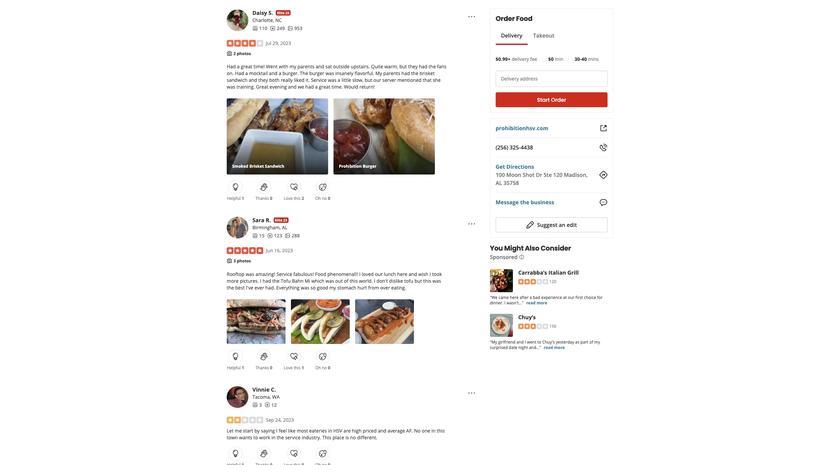 Task type: locate. For each thing, give the bounding box(es) containing it.
1 horizontal spatial parents
[[384, 70, 401, 77]]

2 vertical spatial reviews element
[[265, 402, 277, 408]]

but up return!
[[365, 77, 373, 83]]

3 friends element from the top
[[253, 402, 262, 408]]

1 friends element from the top
[[253, 25, 268, 32]]

0 vertical spatial read more
[[527, 300, 548, 306]]

of right part
[[590, 339, 594, 345]]

reviews element containing 12
[[265, 402, 277, 408]]

more right after
[[537, 300, 548, 306]]

my inside the rooftop was amazing! service fabulous! food phenomenal!! i loved our lunch here and wish i took more pictures. i had the tofu bahn mi which was out of this world. i don't dislike tofu but this was the best i've ever had. everything was so good my stomach hurt from over eating.
[[330, 284, 336, 291]]

our down my
[[374, 77, 381, 83]]

elite for r.
[[275, 218, 283, 223]]

1 vertical spatial elite
[[275, 218, 283, 223]]

was
[[326, 70, 334, 77], [328, 77, 337, 83], [227, 84, 236, 90], [246, 271, 254, 277], [326, 278, 334, 284], [433, 278, 441, 284], [301, 284, 310, 291]]

2 horizontal spatial my
[[595, 339, 601, 345]]

sat
[[326, 63, 332, 70]]

953
[[295, 25, 303, 31]]

1 menu image from the top
[[468, 12, 476, 21]]

elite up nc
[[277, 10, 285, 15]]

return!
[[360, 84, 375, 90]]

1 vertical spatial friends element
[[253, 232, 265, 239]]

3 inside friends "element"
[[259, 402, 262, 408]]

120
[[554, 171, 563, 179], [550, 279, 557, 284]]

0 vertical spatial 23
[[286, 10, 290, 15]]

friends element down the charlotte,
[[253, 25, 268, 32]]

1 16 friends v2 image from the top
[[253, 26, 258, 31]]

1 vertical spatial service
[[277, 271, 292, 277]]

i've
[[246, 284, 254, 291]]

ste
[[544, 171, 552, 179]]

16 review v2 image left 12
[[265, 402, 270, 408]]

1 vertical spatial thanks
[[256, 365, 269, 371]]

had up sandwich
[[235, 70, 244, 77]]

in right the one
[[432, 427, 436, 434]]

1 love from the top
[[284, 196, 293, 201]]

photos element
[[288, 25, 303, 32], [285, 232, 300, 239]]

no right love this 1 at the left bottom
[[322, 365, 327, 371]]

delivery for delivery address
[[501, 75, 519, 82]]

was down 'sat'
[[326, 70, 334, 77]]

1 thanks from the top
[[256, 196, 269, 201]]

0 vertical spatial to
[[538, 339, 542, 345]]

of up stomach
[[344, 278, 349, 284]]

in down saying
[[272, 434, 276, 441]]

2 menu image from the top
[[468, 389, 476, 397]]

0 horizontal spatial al
[[282, 224, 288, 231]]

order food
[[496, 14, 533, 23]]

1 thanks 0 from the top
[[256, 196, 273, 201]]

elite 23 link up nc
[[276, 10, 291, 16]]

1 helpful from the top
[[227, 196, 241, 201]]

0 horizontal spatial they
[[259, 77, 268, 83]]

2 vertical spatial but
[[415, 278, 422, 284]]

had inside the rooftop was amazing! service fabulous! food phenomenal!! i loved our lunch here and wish i took more pictures. i had the tofu bahn mi which was out of this world. i don't dislike tofu but this was the best i've ever had. everything was so good my stomach hurt from over eating.
[[263, 278, 271, 284]]

0 vertical spatial 3
[[234, 258, 236, 264]]

delivery left address
[[501, 75, 519, 82]]

oh for s.
[[316, 196, 321, 201]]

over
[[381, 284, 390, 291]]

0 horizontal spatial food
[[315, 271, 326, 277]]

read up chuy's
[[527, 300, 536, 306]]

had up the brisket
[[419, 63, 428, 70]]

service inside had a great time! went with my parents and sat outside upstairs. quite warm, but they had the fans on. had a mocktail and a burger. the burger was insanely flavorful. my parents had the brisket sandwich and they both really liked it. service was a little slow, but our server mentioned that she was training. great evening and we had a great time. would return!
[[311, 77, 327, 83]]

2 oh no 0 from the top
[[316, 365, 331, 371]]

elite
[[277, 10, 285, 15], [275, 218, 283, 223]]

photos element containing 288
[[285, 232, 300, 239]]

1 vertical spatial 2023
[[282, 247, 293, 254]]

message
[[496, 199, 519, 206]]

120 right ste
[[554, 171, 563, 179]]

of inside "my girlfriend and i went to chuy's yesterday as part of my surprised date night and…"
[[590, 339, 594, 345]]

tab list
[[496, 31, 560, 45]]

photos element for sara r.
[[285, 232, 300, 239]]

really
[[281, 77, 293, 83]]

2 horizontal spatial in
[[432, 427, 436, 434]]

start
[[243, 427, 253, 434]]

al inside get directions 100 moon shot dr ste 120 madison, al 35758
[[496, 179, 503, 187]]

consider
[[541, 243, 572, 253]]

thanks up vinnie
[[256, 365, 269, 371]]

service
[[285, 434, 301, 441]]

2 oh from the top
[[316, 365, 321, 371]]

1 vertical spatial they
[[259, 77, 268, 83]]

3 star rating image for chuy's
[[519, 324, 548, 329]]

to right went on the bottom
[[538, 339, 542, 345]]

friends element left 16 review v2 image
[[253, 232, 265, 239]]

1 vertical spatial reviews element
[[268, 232, 282, 239]]

1 horizontal spatial great
[[319, 84, 331, 90]]

reviews element containing 123
[[268, 232, 282, 239]]

thanks 0 up vinnie c. link
[[256, 365, 273, 371]]

reviews element containing 249
[[270, 25, 285, 32]]

had down the "amazing!" on the bottom of the page
[[263, 278, 271, 284]]

here inside "we came here after a bad experience at our first choice for dinner. i wasn't…"
[[510, 294, 519, 300]]

2 friends element from the top
[[253, 232, 265, 239]]

read more right and…"
[[544, 345, 565, 350]]

1 vertical spatial photos
[[237, 258, 251, 264]]

the down 'feel'
[[277, 434, 284, 441]]

priced
[[363, 427, 377, 434]]

helpful 1 for daisy s.
[[227, 196, 244, 201]]

0 vertical spatial 2023
[[281, 40, 291, 46]]

1 helpful 1 from the top
[[227, 196, 244, 201]]

of inside the rooftop was amazing! service fabulous! food phenomenal!! i loved our lunch here and wish i took more pictures. i had the tofu bahn mi which was out of this world. i don't dislike tofu but this was the best i've ever had. everything was so good my stomach hurt from over eating.
[[344, 278, 349, 284]]

high
[[352, 427, 362, 434]]

i right dinner.
[[505, 300, 506, 306]]

3 down the tacoma,
[[259, 402, 262, 408]]

0 vertical spatial elite 23 link
[[276, 10, 291, 16]]

1 vertical spatial 23
[[284, 218, 287, 223]]

suggest an edit
[[538, 221, 577, 229]]

0 horizontal spatial of
[[344, 278, 349, 284]]

0 vertical spatial 3 star rating image
[[519, 279, 548, 285]]

get directions 100 moon shot dr ste 120 madison, al 35758
[[496, 163, 588, 187]]

0 vertical spatial read
[[527, 300, 536, 306]]

16 friends v2 image
[[253, 233, 258, 238]]

read more for chuy's
[[544, 345, 565, 350]]

also
[[525, 243, 540, 253]]

and up 'both'
[[269, 70, 278, 77]]

r.
[[266, 217, 271, 224]]

great
[[241, 63, 253, 70], [319, 84, 331, 90]]

but right warm,
[[400, 63, 407, 70]]

23 right r.
[[284, 218, 287, 223]]

great left time!
[[241, 63, 253, 70]]

2 love from the top
[[284, 365, 293, 371]]

1 horizontal spatial read
[[544, 345, 554, 350]]

0 horizontal spatial my
[[290, 63, 297, 70]]

2 thanks 0 from the top
[[256, 365, 273, 371]]

jul
[[266, 40, 272, 46]]

my inside had a great time! went with my parents and sat outside upstairs. quite warm, but they had the fans on. had a mocktail and a burger. the burger was insanely flavorful. my parents had the brisket sandwich and they both really liked it. service was a little slow, but our server mentioned that she was training. great evening and we had a great time. would return!
[[290, 63, 297, 70]]

0 vertical spatial delivery
[[501, 32, 523, 39]]

1 vertical spatial elite 23 link
[[274, 218, 289, 223]]

0 vertical spatial 16 photos v2 image
[[288, 26, 293, 31]]

2 helpful from the top
[[227, 365, 241, 371]]

oh no 0 right "(2 reactions)" element
[[316, 196, 331, 201]]

thanks up the sara r.
[[256, 196, 269, 201]]

1 oh from the top
[[316, 196, 321, 201]]

you might also consider
[[490, 243, 572, 253]]

vinnie c. tacoma, wa
[[253, 386, 280, 400]]

2 helpful 1 from the top
[[227, 365, 244, 371]]

16 photos v2 image
[[288, 26, 293, 31], [285, 233, 291, 238]]

1 vertical spatial 120
[[550, 279, 557, 284]]

carrabba's italian grill
[[519, 269, 579, 276]]

23 inside elite 23 birmingham, al
[[284, 218, 287, 223]]

my
[[290, 63, 297, 70], [330, 284, 336, 291], [595, 339, 601, 345]]

3 for 3
[[259, 402, 262, 408]]

thanks 0 for sara
[[256, 365, 273, 371]]

16 photos v2 image for daisy s.
[[288, 26, 293, 31]]

it.
[[306, 77, 310, 83]]

no right is
[[350, 434, 356, 441]]

1 horizontal spatial to
[[538, 339, 542, 345]]

photos element containing 953
[[288, 25, 303, 32]]

wa
[[272, 394, 280, 400]]

had a great time! went with my parents and sat outside upstairs. quite warm, but they had the fans on. had a mocktail and a burger. the burger was insanely flavorful. my parents had the brisket sandwich and they both really liked it. service was a little slow, but our server mentioned that she was training. great evening and we had a great time. would return!
[[227, 63, 447, 90]]

so
[[311, 284, 316, 291]]

156
[[550, 323, 557, 329]]

1 vertical spatial read more
[[544, 345, 565, 350]]

1 vertical spatial 16 friends v2 image
[[253, 402, 258, 408]]

30-
[[575, 56, 582, 62]]

(1 reaction) element
[[242, 196, 244, 201], [242, 365, 244, 371], [302, 365, 304, 371], [242, 462, 244, 465]]

more
[[227, 278, 239, 284], [537, 300, 548, 306], [555, 345, 565, 350]]

friends element containing 110
[[253, 25, 268, 32]]

1 vertical spatial had
[[235, 70, 244, 77]]

2 horizontal spatial but
[[415, 278, 422, 284]]

(2 reactions) element
[[302, 196, 304, 201]]

wants
[[239, 434, 252, 441]]

reviews element for daisy s.
[[270, 25, 285, 32]]

helpful up photo of vinnie c.
[[227, 365, 241, 371]]

3 right 16 camera v2 image
[[234, 258, 236, 264]]

menu image for vinnie c.
[[468, 389, 476, 397]]

the inside let me start by saying i feel like most eateries in hsv are  high priced and average af.  no one in this town wants to work in the service industry. this place is no different.
[[277, 434, 284, 441]]

16 photos v2 image left 953
[[288, 26, 293, 31]]

elite 23 link for s.
[[276, 10, 291, 16]]

service
[[311, 77, 327, 83], [277, 271, 292, 277]]

23
[[286, 10, 290, 15], [284, 218, 287, 223]]

elite 23 link for r.
[[274, 218, 289, 223]]

a
[[237, 63, 240, 70], [245, 70, 248, 77], [279, 70, 282, 77], [338, 77, 341, 83], [315, 84, 318, 90], [530, 294, 532, 300]]

here up dislike
[[398, 271, 408, 277]]

more left 'as'
[[555, 345, 565, 350]]

liked
[[294, 77, 305, 83]]

tacoma,
[[253, 394, 271, 400]]

me
[[235, 427, 242, 434]]

service up tofu on the bottom left of page
[[277, 271, 292, 277]]

2
[[234, 51, 236, 56], [302, 196, 304, 201]]

2 photos
[[234, 51, 251, 56]]

1 horizontal spatial but
[[400, 63, 407, 70]]

1 vertical spatial 16 photos v2 image
[[285, 233, 291, 238]]

0 vertical spatial food
[[517, 14, 533, 23]]

1 horizontal spatial more
[[537, 300, 548, 306]]

0 horizontal spatial 3
[[234, 258, 236, 264]]

had up the on.
[[227, 63, 236, 70]]

0 vertical spatial helpful 1
[[227, 196, 244, 201]]

i
[[360, 271, 361, 277], [430, 271, 431, 277], [260, 278, 262, 284], [374, 278, 376, 284], [505, 300, 506, 306], [525, 339, 526, 345], [276, 427, 278, 434]]

oh no 0 for s.
[[316, 196, 331, 201]]

love
[[284, 196, 293, 201], [284, 365, 293, 371]]

0 vertical spatial of
[[344, 278, 349, 284]]

my
[[376, 70, 382, 77]]

1 3 star rating image from the top
[[519, 279, 548, 285]]

16 info v2 image
[[520, 255, 525, 260]]

2 vertical spatial friends element
[[253, 402, 262, 408]]

but
[[400, 63, 407, 70], [365, 77, 373, 83], [415, 278, 422, 284]]

no
[[415, 427, 421, 434]]

i left went on the bottom
[[525, 339, 526, 345]]

30-40 mins
[[575, 56, 599, 62]]

0 horizontal spatial 2
[[234, 51, 236, 56]]

elite inside elite 23 birmingham, al
[[275, 218, 283, 223]]

0 vertical spatial great
[[241, 63, 253, 70]]

they up mentioned
[[408, 63, 418, 70]]

no right "(2 reactions)" element
[[322, 196, 327, 201]]

food up delivery "tab panel"
[[517, 14, 533, 23]]

0 vertical spatial photos element
[[288, 25, 303, 32]]

1 vertical spatial no
[[322, 365, 327, 371]]

photos down "4 star rating" image
[[237, 51, 251, 56]]

photos for sara
[[237, 258, 251, 264]]

surprised
[[490, 345, 508, 350]]

1 vertical spatial parents
[[384, 70, 401, 77]]

1 oh no 0 from the top
[[316, 196, 331, 201]]

0 horizontal spatial read
[[527, 300, 536, 306]]

2 16 friends v2 image from the top
[[253, 402, 258, 408]]

0 vertical spatial more
[[227, 278, 239, 284]]

23 inside elite 23 charlotte, nc
[[286, 10, 290, 15]]

16 friends v2 image
[[253, 26, 258, 31], [253, 402, 258, 408]]

2 delivery from the top
[[501, 75, 519, 82]]

oh no 0 for r.
[[316, 365, 331, 371]]

helpful up photo of sara r.
[[227, 196, 241, 201]]

friends element containing 15
[[253, 232, 265, 239]]

s.
[[269, 9, 273, 17]]

in up this
[[328, 427, 332, 434]]

1 horizontal spatial order
[[552, 96, 567, 104]]

2 3 star rating image from the top
[[519, 324, 548, 329]]

0 vertical spatial helpful
[[227, 196, 241, 201]]

elite 23 charlotte, nc
[[253, 10, 290, 23]]

16 review v2 image
[[268, 233, 273, 238]]

1 horizontal spatial of
[[590, 339, 594, 345]]

0 horizontal spatial parents
[[298, 63, 315, 70]]

photos down 5 star rating image
[[237, 258, 251, 264]]

dinner.
[[490, 300, 504, 306]]

0 horizontal spatial in
[[272, 434, 276, 441]]

0 vertical spatial 120
[[554, 171, 563, 179]]

1 photos from the top
[[237, 51, 251, 56]]

helpful 1 up photo of vinnie c.
[[227, 365, 244, 371]]

1 vertical spatial to
[[254, 434, 258, 441]]

stomach
[[338, 284, 357, 291]]

you
[[490, 243, 503, 253]]

1 horizontal spatial al
[[496, 179, 503, 187]]

thanks
[[256, 196, 269, 201], [256, 365, 269, 371]]

0 horizontal spatial but
[[365, 77, 373, 83]]

burger
[[310, 70, 325, 77]]

chuy's
[[519, 313, 536, 321]]

1 vertical spatial read more link
[[544, 345, 565, 350]]

5 star rating image
[[227, 247, 263, 254]]

1 vertical spatial 3 star rating image
[[519, 324, 548, 329]]

1 vertical spatial but
[[365, 77, 373, 83]]

0 vertical spatial service
[[311, 77, 327, 83]]

a left bad
[[530, 294, 532, 300]]

tab list containing delivery
[[496, 31, 560, 45]]

oh no 0 right love this 1 at the left bottom
[[316, 365, 331, 371]]

0 vertical spatial our
[[374, 77, 381, 83]]

menu image
[[468, 12, 476, 21], [468, 389, 476, 397]]

are
[[344, 427, 351, 434]]

1 vertical spatial food
[[315, 271, 326, 277]]

1 vertical spatial read
[[544, 345, 554, 350]]

1 for sara
[[242, 365, 244, 371]]

love for s.
[[284, 196, 293, 201]]

oh right love this 1 at the left bottom
[[316, 365, 321, 371]]

elite 23 birmingham, al
[[253, 218, 288, 231]]

2023 right "24,"
[[283, 417, 294, 423]]

3 star rating image for carrabba's italian grill
[[519, 279, 548, 285]]

$0 min
[[549, 56, 564, 62]]

(256) 325-4438
[[496, 144, 534, 151]]

(0 reactions) element
[[270, 196, 273, 201], [328, 196, 331, 201], [270, 365, 273, 371], [328, 365, 331, 371], [270, 462, 273, 465], [302, 462, 304, 465], [328, 462, 331, 465]]

friends element down the tacoma,
[[253, 402, 262, 408]]

first
[[576, 294, 583, 300]]

the up the brisket
[[429, 63, 436, 70]]

jun
[[266, 247, 273, 254]]

read right and…"
[[544, 345, 554, 350]]

1 delivery from the top
[[501, 32, 523, 39]]

thanks 0 up sara r. link
[[256, 196, 273, 201]]

elite inside elite 23 charlotte, nc
[[277, 10, 285, 15]]

more for chuy's
[[555, 345, 565, 350]]

delivery tab panel
[[496, 45, 560, 48]]

average
[[388, 427, 405, 434]]

2 vertical spatial more
[[555, 345, 565, 350]]

0 vertical spatial order
[[496, 14, 515, 23]]

1 vertical spatial oh no 0
[[316, 365, 331, 371]]

1 horizontal spatial my
[[330, 284, 336, 291]]

16 review v2 image left 249
[[270, 26, 276, 31]]

2023 for r.
[[282, 247, 293, 254]]

0 vertical spatial parents
[[298, 63, 315, 70]]

chuy's image
[[490, 314, 513, 337]]

2023 right the 16,
[[282, 247, 293, 254]]

and left went on the bottom
[[517, 339, 524, 345]]

0 vertical spatial read more link
[[527, 300, 548, 306]]

carrabba's italian grill image
[[490, 269, 513, 292]]

and up burger
[[316, 63, 324, 70]]

service inside the rooftop was amazing! service fabulous! food phenomenal!! i loved our lunch here and wish i took more pictures. i had the tofu bahn mi which was out of this world. i don't dislike tofu but this was the best i've ever had. everything was so good my stomach hurt from over eating.
[[277, 271, 292, 277]]

to inside "my girlfriend and i went to chuy's yesterday as part of my surprised date night and…"
[[538, 339, 542, 345]]

3 star rating image down 'carrabba's'
[[519, 279, 548, 285]]

0 vertical spatial they
[[408, 63, 418, 70]]

fee
[[531, 56, 538, 62]]

16 review v2 image for daisy s.
[[270, 26, 276, 31]]

my right part
[[595, 339, 601, 345]]

no for sara r.
[[322, 365, 327, 371]]

2 photos from the top
[[237, 258, 251, 264]]

order
[[496, 14, 515, 23], [552, 96, 567, 104]]

a up sandwich
[[245, 70, 248, 77]]

1 vertical spatial love
[[284, 365, 293, 371]]

0 horizontal spatial service
[[277, 271, 292, 277]]

1 vertical spatial helpful
[[227, 365, 241, 371]]

quite
[[371, 63, 383, 70]]

the right message
[[521, 199, 530, 206]]

16 friends v2 image down the tacoma,
[[253, 402, 258, 408]]

sep 24, 2023
[[266, 417, 294, 423]]

reviews element
[[270, 25, 285, 32], [268, 232, 282, 239], [265, 402, 277, 408]]

16 friends v2 image for vinnie c.
[[253, 402, 258, 408]]

to down by
[[254, 434, 258, 441]]

0 horizontal spatial great
[[241, 63, 253, 70]]

but down the wish
[[415, 278, 422, 284]]

1 vertical spatial oh
[[316, 365, 321, 371]]

prohibitionhsv.com
[[496, 124, 549, 132]]

they up great
[[259, 77, 268, 83]]

1 horizontal spatial service
[[311, 77, 327, 83]]

photos element right 123
[[285, 232, 300, 239]]

this
[[323, 434, 332, 441]]

16 review v2 image for vinnie c.
[[265, 402, 270, 408]]

here left after
[[510, 294, 519, 300]]

1 horizontal spatial in
[[328, 427, 332, 434]]

23 right the s.
[[286, 10, 290, 15]]

1 horizontal spatial here
[[510, 294, 519, 300]]

was down took
[[433, 278, 441, 284]]

friends element for sara
[[253, 232, 265, 239]]

is
[[346, 434, 349, 441]]

0 vertical spatial thanks 0
[[256, 196, 273, 201]]

eateries
[[309, 427, 327, 434]]

al up 123
[[282, 224, 288, 231]]

which
[[312, 278, 325, 284]]

would
[[344, 84, 359, 90]]

and up tofu
[[409, 271, 417, 277]]

16 review v2 image
[[270, 26, 276, 31], [265, 402, 270, 408]]

1 vertical spatial more
[[537, 300, 548, 306]]

helpful 1 up photo of sara r.
[[227, 196, 244, 201]]

more down rooftop
[[227, 278, 239, 284]]

1 horizontal spatial 2
[[302, 196, 304, 201]]

0 vertical spatial photos
[[237, 51, 251, 56]]

1 vertical spatial 16 review v2 image
[[265, 402, 270, 408]]

110
[[259, 25, 268, 31]]

friends element
[[253, 25, 268, 32], [253, 232, 265, 239], [253, 402, 262, 408]]

16 friends v2 image left 110
[[253, 26, 258, 31]]

0 horizontal spatial to
[[254, 434, 258, 441]]

great left time.
[[319, 84, 331, 90]]

reviews element down wa
[[265, 402, 277, 408]]

eating.
[[392, 284, 407, 291]]

2 vertical spatial no
[[350, 434, 356, 441]]

elite right r.
[[275, 218, 283, 223]]

and inside the rooftop was amazing! service fabulous! food phenomenal!! i loved our lunch here and wish i took more pictures. i had the tofu bahn mi which was out of this world. i don't dislike tofu but this was the best i've ever had. everything was so good my stomach hurt from over eating.
[[409, 271, 417, 277]]

i left 'feel'
[[276, 427, 278, 434]]

more for carrabba's italian grill
[[537, 300, 548, 306]]

2 thanks from the top
[[256, 365, 269, 371]]

and down mocktail
[[249, 77, 257, 83]]

a down with
[[279, 70, 282, 77]]

parents down warm,
[[384, 70, 401, 77]]

reviews element down nc
[[270, 25, 285, 32]]

2 horizontal spatial more
[[555, 345, 565, 350]]

delivery
[[512, 56, 529, 62]]

2 vertical spatial my
[[595, 339, 601, 345]]

most
[[297, 427, 308, 434]]

"we came here after a bad experience at our first choice for dinner. i wasn't…"
[[490, 294, 603, 306]]

24 external link v2 image
[[600, 124, 608, 132]]

16 friends v2 image for daisy s.
[[253, 26, 258, 31]]

delivery for delivery
[[501, 32, 523, 39]]

no inside let me start by saying i feel like most eateries in hsv are  high priced and average af.  no one in this town wants to work in the service industry. this place is no different.
[[350, 434, 356, 441]]

0 vertical spatial menu image
[[468, 12, 476, 21]]

thanks for sara
[[256, 365, 269, 371]]

3 star rating image
[[519, 279, 548, 285], [519, 324, 548, 329]]

read more
[[527, 300, 548, 306], [544, 345, 565, 350]]

elite 23 link
[[276, 10, 291, 16], [274, 218, 289, 223]]

24 message v2 image
[[600, 198, 608, 207]]

read more link right and…"
[[544, 345, 565, 350]]

0 horizontal spatial here
[[398, 271, 408, 277]]

order inside button
[[552, 96, 567, 104]]



Task type: describe. For each thing, give the bounding box(es) containing it.
message the business button
[[496, 198, 555, 206]]

read more link for chuy's
[[544, 345, 565, 350]]

$0.99+ delivery fee
[[496, 56, 538, 62]]

photo of vinnie c. image
[[227, 386, 249, 408]]

an
[[559, 221, 566, 229]]

photo of daisy s. image
[[227, 9, 249, 31]]

16 camera v2 image
[[227, 51, 232, 56]]

brisket
[[420, 70, 435, 77]]

work
[[259, 434, 270, 441]]

2023 for s.
[[281, 40, 291, 46]]

a down burger
[[315, 84, 318, 90]]

friends element containing 3
[[253, 402, 262, 408]]

menu image for daisy s.
[[468, 12, 476, 21]]

0 vertical spatial had
[[227, 63, 236, 70]]

and inside "my girlfriend and i went to chuy's yesterday as part of my surprised date night and…"
[[517, 339, 524, 345]]

our inside had a great time! went with my parents and sat outside upstairs. quite warm, but they had the fans on. had a mocktail and a burger. the burger was insanely flavorful. my parents had the brisket sandwich and they both really liked it. service was a little slow, but our server mentioned that she was training. great evening and we had a great time. would return!
[[374, 77, 381, 83]]

the inside "button"
[[521, 199, 530, 206]]

start order
[[538, 96, 567, 104]]

but inside the rooftop was amazing! service fabulous! food phenomenal!! i loved our lunch here and wish i took more pictures. i had the tofu bahn mi which was out of this world. i don't dislike tofu but this was the best i've ever had. everything was so good my stomach hurt from over eating.
[[415, 278, 422, 284]]

1 for daisy
[[242, 196, 244, 201]]

al inside elite 23 birmingham, al
[[282, 224, 288, 231]]

my inside "my girlfriend and i went to chuy's yesterday as part of my surprised date night and…"
[[595, 339, 601, 345]]

on.
[[227, 70, 234, 77]]

more inside the rooftop was amazing! service fabulous! food phenomenal!! i loved our lunch here and wish i took more pictures. i had the tofu bahn mi which was out of this world. i don't dislike tofu but this was the best i've ever had. everything was so good my stomach hurt from over eating.
[[227, 278, 239, 284]]

madison,
[[564, 171, 588, 179]]

4438
[[521, 144, 534, 151]]

the up 'had.'
[[273, 278, 280, 284]]

i inside "my girlfriend and i went to chuy's yesterday as part of my surprised date night and…"
[[525, 339, 526, 345]]

no for daisy s.
[[322, 196, 327, 201]]

might
[[505, 243, 524, 253]]

was up pictures.
[[246, 271, 254, 277]]

2 vertical spatial 2023
[[283, 417, 294, 423]]

c.
[[271, 386, 276, 393]]

1 vertical spatial great
[[319, 84, 331, 90]]

food inside the rooftop was amazing! service fabulous! food phenomenal!! i loved our lunch here and wish i took more pictures. i had the tofu bahn mi which was out of this world. i don't dislike tofu but this was the best i've ever had. everything was so good my stomach hurt from over eating.
[[315, 271, 326, 277]]

had.
[[266, 284, 275, 291]]

this inside let me start by saying i feel like most eateries in hsv are  high priced and average af.  no one in this town wants to work in the service industry. this place is no different.
[[437, 427, 445, 434]]

ever
[[255, 284, 264, 291]]

35758
[[504, 179, 519, 187]]

directions
[[507, 163, 535, 170]]

a up time.
[[338, 77, 341, 83]]

mocktail
[[249, 70, 268, 77]]

went
[[266, 63, 278, 70]]

read for chuy's
[[544, 345, 554, 350]]

nc
[[276, 17, 282, 23]]

message the business
[[496, 199, 555, 206]]

with
[[279, 63, 289, 70]]

1 vertical spatial 2
[[302, 196, 304, 201]]

24,
[[276, 417, 282, 423]]

elite for s.
[[277, 10, 285, 15]]

mentioned
[[398, 77, 422, 83]]

here inside the rooftop was amazing! service fabulous! food phenomenal!! i loved our lunch here and wish i took more pictures. i had the tofu bahn mi which was out of this world. i don't dislike tofu but this was the best i've ever had. everything was so good my stomach hurt from over eating.
[[398, 271, 408, 277]]

read more for carrabba's italian grill
[[527, 300, 548, 306]]

120 inside get directions 100 moon shot dr ste 120 madison, al 35758
[[554, 171, 563, 179]]

0 horizontal spatial order
[[496, 14, 515, 23]]

best
[[235, 284, 245, 291]]

amazing!
[[256, 271, 276, 277]]

dr
[[536, 171, 543, 179]]

hurt
[[358, 284, 367, 291]]

sara r.
[[253, 217, 271, 224]]

12
[[272, 402, 277, 408]]

to inside let me start by saying i feel like most eateries in hsv are  high priced and average af.  no one in this town wants to work in the service industry. this place is no different.
[[254, 434, 258, 441]]

i left took
[[430, 271, 431, 277]]

don't
[[377, 278, 388, 284]]

phenomenal!!
[[328, 271, 358, 277]]

birmingham,
[[253, 224, 281, 231]]

get
[[496, 163, 506, 170]]

af.
[[407, 427, 413, 434]]

choice
[[585, 294, 597, 300]]

was left out
[[326, 278, 334, 284]]

and inside let me start by saying i feel like most eateries in hsv are  high priced and average af.  no one in this town wants to work in the service industry. this place is no different.
[[378, 427, 387, 434]]

a inside "we came here after a bad experience at our first choice for dinner. i wasn't…"
[[530, 294, 532, 300]]

23 for daisy s.
[[286, 10, 290, 15]]

i inside "we came here after a bad experience at our first choice for dinner. i wasn't…"
[[505, 300, 506, 306]]

slow,
[[353, 77, 364, 83]]

24 pencil v2 image
[[527, 221, 535, 229]]

one
[[422, 427, 431, 434]]

yesterday
[[556, 339, 575, 345]]

start order button
[[496, 92, 608, 107]]

daisy s.
[[253, 9, 273, 17]]

40
[[582, 56, 587, 62]]

feel
[[279, 427, 287, 434]]

16 photos v2 image for sara r.
[[285, 233, 291, 238]]

i up from
[[374, 278, 376, 284]]

business
[[531, 199, 555, 206]]

100
[[496, 171, 505, 179]]

photos for daisy
[[237, 51, 251, 56]]

reviews element for sara r.
[[268, 232, 282, 239]]

2 star rating image
[[227, 417, 263, 423]]

helpful for sara
[[227, 365, 241, 371]]

moon
[[507, 171, 522, 179]]

1 horizontal spatial food
[[517, 14, 533, 23]]

vinnie c. link
[[253, 386, 276, 393]]

the left best
[[227, 284, 234, 291]]

i left loved at the left bottom
[[360, 271, 361, 277]]

min
[[555, 56, 564, 62]]

read more link for carrabba's italian grill
[[527, 300, 548, 306]]

that
[[423, 77, 432, 83]]

mins
[[589, 56, 599, 62]]

sara
[[253, 217, 265, 224]]

was down mi
[[301, 284, 310, 291]]

our inside the rooftop was amazing! service fabulous! food phenomenal!! i loved our lunch here and wish i took more pictures. i had the tofu bahn mi which was out of this world. i don't dislike tofu but this was the best i've ever had. everything was so good my stomach hurt from over eating.
[[375, 271, 383, 277]]

great
[[256, 84, 269, 90]]

and left "we"
[[288, 84, 297, 90]]

thanks for daisy
[[256, 196, 269, 201]]

let
[[227, 427, 234, 434]]

our inside "we came here after a bad experience at our first choice for dinner. i wasn't…"
[[568, 294, 575, 300]]

thanks 0 for daisy
[[256, 196, 273, 201]]

edit
[[567, 221, 577, 229]]

2 photos link
[[234, 51, 251, 56]]

delivery address
[[501, 75, 538, 82]]

love for r.
[[284, 365, 293, 371]]

oh for r.
[[316, 365, 321, 371]]

read for carrabba's italian grill
[[527, 300, 536, 306]]

3 for 3 photos
[[234, 258, 236, 264]]

Order delivery text field
[[496, 71, 608, 87]]

a down 2 photos
[[237, 63, 240, 70]]

daisy
[[253, 9, 267, 17]]

24 phone v2 image
[[600, 143, 608, 152]]

249
[[277, 25, 285, 31]]

helpful 1 for sara r.
[[227, 365, 244, 371]]

rooftop was amazing! service fabulous! food phenomenal!! i loved our lunch here and wish i took more pictures. i had the tofu bahn mi which was out of this world. i don't dislike tofu but this was the best i've ever had. everything was so good my stomach hurt from over eating.
[[227, 271, 442, 291]]

time.
[[332, 84, 343, 90]]

tofu
[[405, 278, 414, 284]]

(256)
[[496, 144, 509, 151]]

3 photos
[[234, 258, 251, 264]]

the
[[300, 70, 308, 77]]

23 for sara r.
[[284, 218, 287, 223]]

takeout
[[534, 32, 555, 39]]

29,
[[273, 40, 279, 46]]

16 camera v2 image
[[227, 258, 232, 264]]

went
[[527, 339, 537, 345]]

had up mentioned
[[402, 70, 410, 77]]

lunch
[[384, 271, 396, 277]]

had down it.
[[306, 84, 314, 90]]

little
[[342, 77, 351, 83]]

charlotte,
[[253, 17, 274, 23]]

0 vertical spatial but
[[400, 63, 407, 70]]

was up time.
[[328, 77, 337, 83]]

was down sandwich
[[227, 84, 236, 90]]

i inside let me start by saying i feel like most eateries in hsv are  high priced and average af.  no one in this town wants to work in the service industry. this place is no different.
[[276, 427, 278, 434]]

1 horizontal spatial they
[[408, 63, 418, 70]]

address
[[521, 75, 538, 82]]

photos element for daisy s.
[[288, 25, 303, 32]]

she
[[433, 77, 441, 83]]

dislike
[[390, 278, 403, 284]]

friends element for daisy
[[253, 25, 268, 32]]

as
[[576, 339, 580, 345]]

$0
[[549, 56, 554, 62]]

photo of sara r. image
[[227, 217, 249, 239]]

24 directions v2 image
[[600, 171, 608, 179]]

menu image
[[468, 220, 476, 228]]

helpful for daisy
[[227, 196, 241, 201]]

i up "ever"
[[260, 278, 262, 284]]

let me start by saying i feel like most eateries in hsv are  high priced and average af.  no one in this town wants to work in the service industry. this place is no different.
[[227, 427, 445, 441]]

out
[[336, 278, 343, 284]]

time!
[[254, 63, 265, 70]]

the up mentioned
[[412, 70, 419, 77]]

4 star rating image
[[227, 40, 263, 47]]

everything
[[277, 284, 300, 291]]

italian
[[549, 269, 567, 276]]

flavorful.
[[355, 70, 375, 77]]



Task type: vqa. For each thing, say whether or not it's contained in the screenshot.
bottommost mi.)
no



